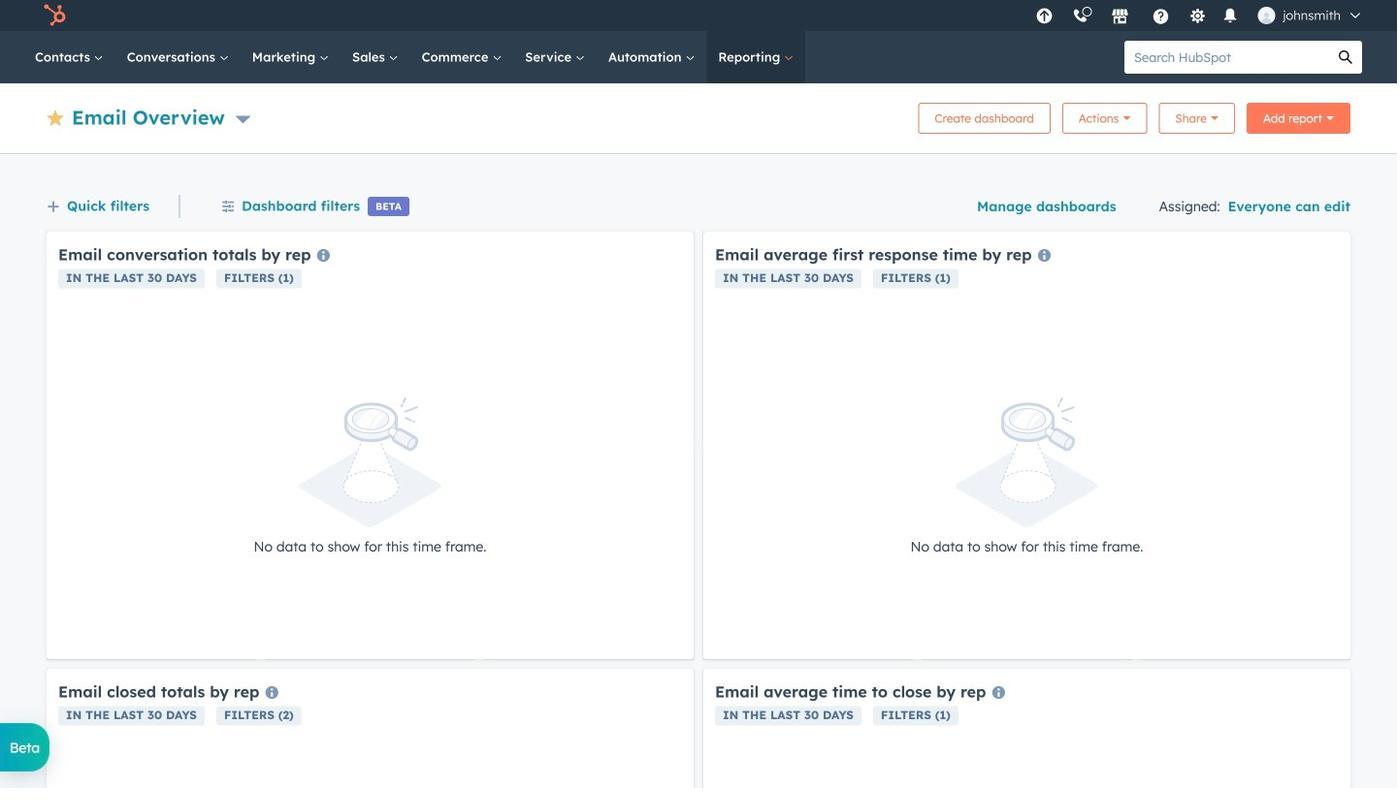 Task type: vqa. For each thing, say whether or not it's contained in the screenshot.
the John Smith image
yes



Task type: locate. For each thing, give the bounding box(es) containing it.
email average first response time by rep element
[[704, 232, 1351, 660]]

banner
[[47, 97, 1351, 134]]

marketplaces image
[[1111, 9, 1129, 26]]

john smith image
[[1258, 7, 1275, 24]]

email average time to close by rep element
[[704, 670, 1351, 789]]

email conversation totals by rep element
[[47, 232, 694, 660]]

Search HubSpot search field
[[1125, 41, 1329, 74]]

menu
[[1026, 0, 1374, 31]]



Task type: describe. For each thing, give the bounding box(es) containing it.
email closed totals by rep element
[[47, 670, 694, 789]]



